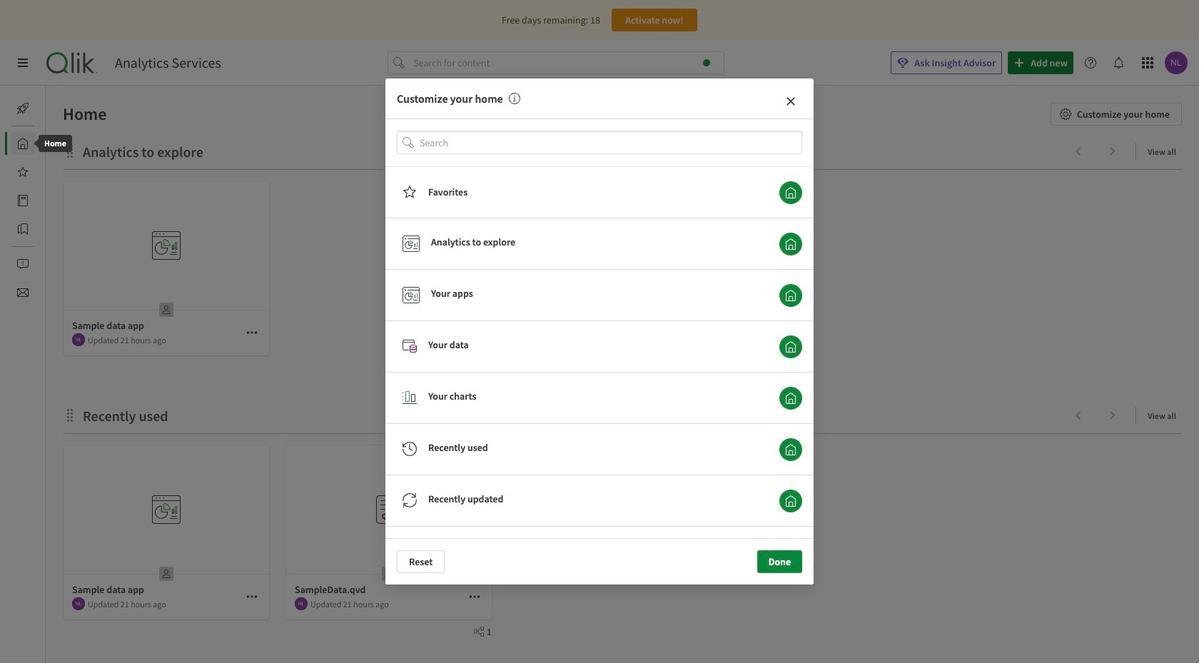 Task type: describe. For each thing, give the bounding box(es) containing it.
close image
[[786, 96, 797, 107]]

home badge image
[[703, 59, 711, 66]]

alerts image
[[17, 259, 29, 270]]

1 vertical spatial noah lott image
[[295, 598, 308, 611]]

catalog image
[[17, 195, 29, 206]]

getting started image
[[17, 103, 29, 114]]

favorites image
[[17, 166, 29, 178]]

Search text field
[[420, 131, 803, 154]]

noah lott image
[[72, 598, 85, 611]]

analytics services element
[[115, 54, 221, 71]]

collections image
[[17, 224, 29, 235]]



Task type: vqa. For each thing, say whether or not it's contained in the screenshot.
close sidebar menu icon
no



Task type: locate. For each thing, give the bounding box(es) containing it.
open sidebar menu image
[[17, 57, 29, 69]]

1 horizontal spatial noah lott image
[[295, 598, 308, 611]]

noah lott element
[[72, 334, 85, 346], [72, 598, 85, 611], [295, 598, 308, 611]]

0 vertical spatial move collection image
[[63, 144, 77, 158]]

0 vertical spatial noah lott image
[[72, 334, 85, 346]]

dialog
[[386, 79, 814, 663]]

move collection image
[[63, 144, 77, 158], [63, 408, 77, 422]]

0 horizontal spatial noah lott image
[[72, 334, 85, 346]]

main content
[[40, 86, 1200, 663]]

navigation pane element
[[0, 91, 46, 310]]

2 move collection image from the top
[[63, 408, 77, 422]]

noah lott image
[[72, 334, 85, 346], [295, 598, 308, 611]]

tooltip
[[29, 135, 82, 152]]

1 move collection image from the top
[[63, 144, 77, 158]]

1 vertical spatial move collection image
[[63, 408, 77, 422]]

subscriptions image
[[17, 287, 29, 299]]

None button
[[780, 181, 803, 204], [780, 233, 803, 255], [780, 284, 803, 307], [780, 335, 803, 358], [780, 387, 803, 410], [780, 438, 803, 461], [780, 490, 803, 513], [780, 181, 803, 204], [780, 233, 803, 255], [780, 284, 803, 307], [780, 335, 803, 358], [780, 387, 803, 410], [780, 438, 803, 461], [780, 490, 803, 513]]



